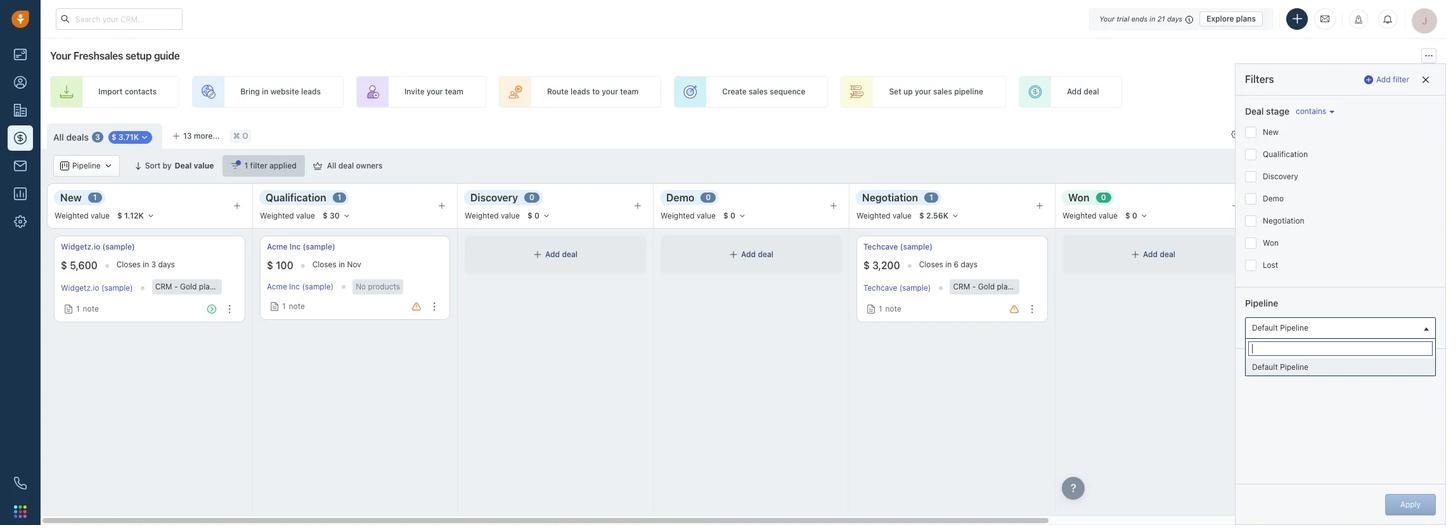 Task type: describe. For each thing, give the bounding box(es) containing it.
default pipeline button
[[1245, 318, 1436, 339]]

1 filter applied button
[[222, 155, 305, 177]]

note for $ 100
[[289, 302, 305, 311]]

3 for deals
[[95, 133, 100, 142]]

import contacts link
[[50, 76, 180, 108]]

1 up the $ 30 button
[[338, 193, 341, 203]]

send email image
[[1321, 14, 1330, 24]]

0 vertical spatial negotiation
[[862, 192, 918, 203]]

trial
[[1117, 14, 1130, 23]]

deal inside button
[[338, 161, 354, 171]]

1 vertical spatial discovery
[[470, 192, 518, 203]]

deal for demo
[[758, 250, 774, 260]]

bring
[[240, 87, 260, 97]]

add deal for won
[[1143, 250, 1176, 260]]

- for $ 3,200
[[972, 282, 976, 292]]

crm - gold plan monthly (sample) for $ 3,200
[[953, 282, 1077, 292]]

6
[[954, 260, 959, 269]]

settings button
[[1225, 124, 1281, 145]]

$ 2.56k
[[919, 211, 949, 221]]

$ 0 button for discovery
[[522, 209, 556, 223]]

2 widgetz.io (sample) from the top
[[61, 284, 133, 293]]

2 acme inc (sample) link from the top
[[267, 282, 334, 292]]

1 down $ 3,200
[[879, 304, 882, 314]]

all for deal
[[327, 161, 336, 171]]

add deal for demo
[[741, 250, 774, 260]]

container_wx8msf4aqz5i3rn1 image for won
[[1131, 250, 1140, 259]]

guide
[[154, 50, 180, 62]]

$ 0 button for demo
[[718, 209, 752, 223]]

import
[[98, 87, 123, 97]]

in left 21
[[1150, 14, 1156, 23]]

3 for in
[[151, 260, 156, 269]]

all deal owners
[[327, 161, 383, 171]]

monthly for 3,200
[[1014, 282, 1043, 292]]

pipeline
[[954, 87, 983, 97]]

1 vertical spatial qualification
[[266, 192, 326, 203]]

$ 3,200
[[864, 260, 900, 271]]

weighted value for new
[[55, 211, 110, 221]]

deal for won
[[1160, 250, 1176, 260]]

2 widgetz.io from the top
[[61, 284, 99, 293]]

container_wx8msf4aqz5i3rn1 image for discovery
[[533, 250, 542, 259]]

$ 5,600
[[61, 260, 97, 271]]

add filter
[[1377, 75, 1410, 84]]

$ for won's $ 0 button
[[1125, 211, 1130, 221]]

1 techcave from the top
[[864, 242, 898, 252]]

all for deals
[[53, 132, 64, 142]]

pipeline button
[[53, 155, 120, 177]]

closes for 100
[[312, 260, 337, 269]]

1 horizontal spatial deal
[[1245, 106, 1264, 117]]

default pipeline list box
[[1246, 359, 1436, 376]]

1 horizontal spatial negotiation
[[1263, 216, 1305, 226]]

lost
[[1263, 261, 1278, 270]]

add for discovery
[[545, 250, 560, 260]]

your freshsales setup guide
[[50, 50, 180, 62]]

weighted for new
[[55, 211, 89, 221]]

1 acme from the top
[[267, 242, 288, 252]]

up
[[904, 87, 913, 97]]

$ 3.71k button
[[104, 130, 156, 145]]

bring in website leads link
[[192, 76, 344, 108]]

monthly for 5,600
[[216, 282, 245, 292]]

your for your trial ends in 21 days
[[1100, 14, 1115, 23]]

closes in 3 days
[[116, 260, 175, 269]]

pipeline inside pipeline "dropdown button"
[[72, 161, 101, 171]]

default pipeline option
[[1246, 359, 1436, 376]]

$ for $ 1.12k button
[[117, 211, 122, 221]]

$ 3.71k button
[[108, 131, 152, 144]]

$ 1.12k button
[[112, 209, 160, 223]]

1 acme inc (sample) from the top
[[267, 242, 335, 252]]

$ for $ 3.71k button
[[111, 133, 116, 142]]

2 horizontal spatial days
[[1167, 14, 1183, 23]]

your for your freshsales setup guide
[[50, 50, 71, 62]]

add inside add deal link
[[1067, 87, 1082, 97]]

value for negotiation
[[893, 211, 912, 221]]

route leads to your team link
[[499, 76, 661, 108]]

pipeline inside default pipeline dropdown button
[[1280, 323, 1309, 333]]

more...
[[194, 131, 220, 141]]

create sales sequence link
[[674, 76, 828, 108]]

weighted value for qualification
[[260, 211, 315, 221]]

$ for $ 0 button corresponding to demo
[[723, 211, 728, 221]]

invite your team link
[[356, 76, 486, 108]]

1 widgetz.io from the top
[[61, 242, 100, 252]]

days for $ 5,600
[[158, 260, 175, 269]]

container_wx8msf4aqz5i3rn1 image down $ 100
[[270, 302, 279, 311]]

contacts
[[125, 87, 157, 97]]

Search your CRM... text field
[[56, 8, 183, 30]]

$ 0 for discovery
[[527, 211, 540, 221]]

2 team from the left
[[620, 87, 639, 97]]

o
[[242, 132, 248, 141]]

note for $ 5,600
[[83, 304, 99, 314]]

in for new
[[143, 260, 149, 269]]

1 techcave (sample) link from the top
[[864, 242, 933, 252]]

plans
[[1236, 14, 1256, 23]]

create sales sequence
[[722, 87, 806, 97]]

container_wx8msf4aqz5i3rn1 image for demo
[[729, 250, 738, 259]]

1 up $ 2.56k
[[930, 193, 933, 203]]

container_wx8msf4aqz5i3rn1 image inside pipeline "dropdown button"
[[104, 162, 113, 171]]

2 techcave (sample) from the top
[[864, 284, 931, 293]]

13 more...
[[183, 131, 220, 141]]

1 inc from the top
[[290, 242, 301, 252]]

all deals link
[[53, 131, 89, 144]]

2 inc from the top
[[289, 282, 300, 292]]

100
[[276, 260, 293, 271]]

sequence
[[770, 87, 806, 97]]

⌘
[[233, 132, 240, 141]]

$ 2.56k button
[[914, 209, 965, 223]]

products
[[368, 282, 400, 292]]

all deal owners button
[[305, 155, 391, 177]]

weighted value for negotiation
[[857, 211, 912, 221]]

your trial ends in 21 days
[[1100, 14, 1183, 23]]

21
[[1158, 14, 1165, 23]]

nov
[[347, 260, 361, 269]]

weighted for qualification
[[260, 211, 294, 221]]

$ for the $ 2.56k button
[[919, 211, 924, 221]]

stage
[[1266, 106, 1290, 117]]

invite
[[405, 87, 425, 97]]

in for negotiation
[[946, 260, 952, 269]]

set up your sales pipeline
[[889, 87, 983, 97]]

filters
[[1245, 74, 1274, 85]]

invite your team
[[405, 87, 463, 97]]

sort
[[145, 161, 161, 171]]

2 techcave (sample) link from the top
[[864, 284, 931, 293]]

phone image
[[14, 477, 27, 490]]

deals
[[66, 132, 89, 142]]

3.71k
[[118, 133, 139, 142]]

container_wx8msf4aqz5i3rn1 image inside pipeline "dropdown button"
[[60, 162, 69, 171]]

import contacts
[[98, 87, 157, 97]]

2 widgetz.io (sample) link from the top
[[61, 284, 133, 293]]

explore plans link
[[1200, 11, 1263, 26]]

set
[[889, 87, 902, 97]]

5,600
[[70, 260, 97, 271]]

1 note for 3,200
[[879, 304, 902, 314]]

all deals 3
[[53, 132, 100, 142]]

default pipeline for default pipeline list box
[[1252, 363, 1309, 372]]

weighted for demo
[[661, 211, 695, 221]]

30
[[330, 211, 340, 221]]

1 widgetz.io (sample) link from the top
[[61, 242, 135, 252]]



Task type: locate. For each thing, give the bounding box(es) containing it.
all left deals in the top of the page
[[53, 132, 64, 142]]

note down 5,600
[[83, 304, 99, 314]]

sales right create
[[749, 87, 768, 97]]

sort by deal value
[[145, 161, 214, 171]]

0 vertical spatial your
[[1100, 14, 1115, 23]]

1 vertical spatial techcave
[[864, 284, 897, 293]]

negotiation up lost at right
[[1263, 216, 1305, 226]]

4 weighted value from the left
[[661, 211, 716, 221]]

owners
[[356, 161, 383, 171]]

-
[[174, 282, 178, 292], [972, 282, 976, 292]]

0 vertical spatial deal
[[1245, 106, 1264, 117]]

1 $ 0 button from the left
[[522, 209, 556, 223]]

team right to on the left top
[[620, 87, 639, 97]]

2 weighted from the left
[[260, 211, 294, 221]]

0 horizontal spatial 3
[[95, 133, 100, 142]]

acme inc (sample) link
[[267, 242, 335, 252], [267, 282, 334, 292]]

$ 30 button
[[317, 209, 356, 223]]

acme inc (sample)
[[267, 242, 335, 252], [267, 282, 334, 292]]

⌘ o
[[233, 132, 248, 141]]

3
[[95, 133, 100, 142], [151, 260, 156, 269]]

container_wx8msf4aqz5i3rn1 image inside settings popup button
[[1232, 130, 1240, 139]]

your
[[427, 87, 443, 97], [602, 87, 618, 97], [915, 87, 931, 97]]

1 vertical spatial techcave (sample)
[[864, 284, 931, 293]]

days for $ 3,200
[[961, 260, 978, 269]]

weighted value for discovery
[[465, 211, 520, 221]]

route leads to your team
[[547, 87, 639, 97]]

0 vertical spatial inc
[[290, 242, 301, 252]]

0 horizontal spatial won
[[1068, 192, 1090, 203]]

1 vertical spatial techcave (sample) link
[[864, 284, 931, 293]]

container_wx8msf4aqz5i3rn1 image
[[1232, 130, 1240, 139], [140, 133, 149, 142], [60, 162, 69, 171], [231, 162, 239, 171], [313, 162, 322, 171], [270, 302, 279, 311], [867, 305, 876, 314]]

2 $ 0 button from the left
[[718, 209, 752, 223]]

3 your from the left
[[915, 87, 931, 97]]

0 vertical spatial widgetz.io
[[61, 242, 100, 252]]

1 horizontal spatial discovery
[[1263, 172, 1298, 181]]

filter inside button
[[250, 161, 267, 171]]

default inside default pipeline dropdown button
[[1252, 323, 1278, 333]]

1 horizontal spatial your
[[1100, 14, 1115, 23]]

your right up
[[915, 87, 931, 97]]

add for won
[[1143, 250, 1158, 260]]

2 leads from the left
[[571, 87, 590, 97]]

widgetz.io
[[61, 242, 100, 252], [61, 284, 99, 293]]

0
[[529, 193, 535, 203], [706, 193, 711, 203], [1101, 193, 1106, 203], [534, 211, 540, 221], [730, 211, 735, 221], [1132, 211, 1138, 221]]

pipeline down default pipeline dropdown button
[[1280, 363, 1309, 372]]

route
[[547, 87, 569, 97]]

acme down $ 100
[[267, 282, 287, 292]]

6 weighted from the left
[[1063, 211, 1097, 221]]

crm for $ 5,600
[[155, 282, 172, 292]]

3 weighted from the left
[[465, 211, 499, 221]]

1
[[244, 161, 248, 171], [93, 193, 97, 203], [338, 193, 341, 203], [930, 193, 933, 203], [282, 302, 286, 311], [76, 304, 80, 314], [879, 304, 882, 314]]

techcave down $ 3,200
[[864, 284, 897, 293]]

2 horizontal spatial closes
[[919, 260, 943, 269]]

note down 3,200
[[886, 304, 902, 314]]

create
[[722, 87, 747, 97]]

weighted for won
[[1063, 211, 1097, 221]]

acme
[[267, 242, 288, 252], [267, 282, 287, 292]]

filter
[[1393, 75, 1410, 84], [250, 161, 267, 171]]

13
[[183, 131, 192, 141]]

2 gold from the left
[[978, 282, 995, 292]]

- down 'closes in 6 days'
[[972, 282, 976, 292]]

default for default pipeline list box
[[1252, 363, 1278, 372]]

$ for $ 0 button for discovery
[[527, 211, 532, 221]]

3 down $ 1.12k button
[[151, 260, 156, 269]]

1 crm from the left
[[155, 282, 172, 292]]

1 down pipeline "dropdown button"
[[93, 193, 97, 203]]

note for $ 3,200
[[886, 304, 902, 314]]

1 vertical spatial acme
[[267, 282, 287, 292]]

1 inside button
[[244, 161, 248, 171]]

container_wx8msf4aqz5i3rn1 image down $ 3,200
[[867, 305, 876, 314]]

0 vertical spatial won
[[1068, 192, 1090, 203]]

your right invite
[[427, 87, 443, 97]]

1 vertical spatial negotiation
[[1263, 216, 1305, 226]]

value for qualification
[[296, 211, 315, 221]]

deal for discovery
[[562, 250, 578, 260]]

1 horizontal spatial leads
[[571, 87, 590, 97]]

note
[[289, 302, 305, 311], [83, 304, 99, 314], [886, 304, 902, 314]]

in left 6
[[946, 260, 952, 269]]

1 horizontal spatial $ 0 button
[[718, 209, 752, 223]]

closes left nov
[[312, 260, 337, 269]]

all inside button
[[327, 161, 336, 171]]

0 horizontal spatial qualification
[[266, 192, 326, 203]]

days down $ 1.12k button
[[158, 260, 175, 269]]

crm down closes in 3 days
[[155, 282, 172, 292]]

widgetz.io (sample) up 5,600
[[61, 242, 135, 252]]

pipeline up default pipeline option
[[1280, 323, 1309, 333]]

0 horizontal spatial 1 note
[[76, 304, 99, 314]]

1 weighted from the left
[[55, 211, 89, 221]]

container_wx8msf4aqz5i3rn1 image down ⌘
[[231, 162, 239, 171]]

1 vertical spatial your
[[50, 50, 71, 62]]

1 horizontal spatial 3
[[151, 260, 156, 269]]

filter for 1
[[250, 161, 267, 171]]

1 leads from the left
[[301, 87, 321, 97]]

closes for 5,600
[[116, 260, 141, 269]]

widgetz.io (sample)
[[61, 242, 135, 252], [61, 284, 133, 293]]

1 horizontal spatial qualification
[[1263, 150, 1308, 159]]

2 horizontal spatial your
[[915, 87, 931, 97]]

no products
[[356, 282, 400, 292]]

1 horizontal spatial closes
[[312, 260, 337, 269]]

days right 6
[[961, 260, 978, 269]]

note down 100
[[289, 302, 305, 311]]

2 horizontal spatial note
[[886, 304, 902, 314]]

0 horizontal spatial closes
[[116, 260, 141, 269]]

container_wx8msf4aqz5i3rn1 image right applied on the top left
[[313, 162, 322, 171]]

deal right by at the top left of page
[[175, 161, 192, 171]]

1 your from the left
[[427, 87, 443, 97]]

techcave (sample) link up 3,200
[[864, 242, 933, 252]]

add deal link
[[1019, 76, 1122, 108]]

1 horizontal spatial days
[[961, 260, 978, 269]]

sales left pipeline
[[933, 87, 952, 97]]

phone element
[[8, 471, 33, 496]]

1 note down 100
[[282, 302, 305, 311]]

pipeline down deals in the top of the page
[[72, 161, 101, 171]]

2 sales from the left
[[933, 87, 952, 97]]

0 horizontal spatial plan
[[199, 282, 214, 292]]

0 vertical spatial widgetz.io (sample) link
[[61, 242, 135, 252]]

1 vertical spatial default
[[1252, 363, 1278, 372]]

monthly
[[216, 282, 245, 292], [1014, 282, 1043, 292]]

$ for the $ 30 button
[[323, 211, 328, 221]]

1 techcave (sample) from the top
[[864, 242, 933, 252]]

1 horizontal spatial gold
[[978, 282, 995, 292]]

in left nov
[[339, 260, 345, 269]]

ends
[[1132, 14, 1148, 23]]

1 vertical spatial deal
[[175, 161, 192, 171]]

contains button
[[1293, 106, 1335, 117]]

1 note down 3,200
[[879, 304, 902, 314]]

won
[[1068, 192, 1090, 203], [1263, 238, 1279, 248]]

days right 21
[[1167, 14, 1183, 23]]

pipeline inside default pipeline option
[[1280, 363, 1309, 372]]

6 weighted value from the left
[[1063, 211, 1118, 221]]

0 horizontal spatial $ 0
[[527, 211, 540, 221]]

freshsales
[[73, 50, 123, 62]]

qualification down settings
[[1263, 150, 1308, 159]]

plan for 3,200
[[997, 282, 1012, 292]]

2 $ 0 from the left
[[723, 211, 735, 221]]

leads
[[301, 87, 321, 97], [571, 87, 590, 97]]

1 vertical spatial inc
[[289, 282, 300, 292]]

2 monthly from the left
[[1014, 282, 1043, 292]]

$ 0 for demo
[[723, 211, 735, 221]]

contains
[[1296, 107, 1327, 116]]

0 horizontal spatial crm
[[155, 282, 172, 292]]

1 down o
[[244, 161, 248, 171]]

value for discovery
[[501, 211, 520, 221]]

2 plan from the left
[[997, 282, 1012, 292]]

$ 1.12k
[[117, 211, 144, 221]]

default inside default pipeline option
[[1252, 363, 1278, 372]]

1 default from the top
[[1252, 323, 1278, 333]]

0 vertical spatial filter
[[1393, 75, 1410, 84]]

1 vertical spatial default pipeline
[[1252, 363, 1309, 372]]

1 horizontal spatial 1 note
[[282, 302, 305, 311]]

13 more... button
[[166, 127, 227, 145]]

1 filter applied
[[244, 161, 297, 171]]

0 vertical spatial 3
[[95, 133, 100, 142]]

0 horizontal spatial note
[[83, 304, 99, 314]]

bring in website leads
[[240, 87, 321, 97]]

in right bring
[[262, 87, 268, 97]]

$ inside popup button
[[111, 133, 116, 142]]

1 horizontal spatial $ 0
[[723, 211, 735, 221]]

3 $ 0 from the left
[[1125, 211, 1138, 221]]

5 weighted value from the left
[[857, 211, 912, 221]]

your right to on the left top
[[602, 87, 618, 97]]

0 horizontal spatial days
[[158, 260, 175, 269]]

1 team from the left
[[445, 87, 463, 97]]

1 acme inc (sample) link from the top
[[267, 242, 335, 252]]

2 horizontal spatial $ 0 button
[[1120, 209, 1154, 223]]

1 weighted value from the left
[[55, 211, 110, 221]]

1 closes from the left
[[116, 260, 141, 269]]

value for new
[[91, 211, 110, 221]]

crm for $ 3,200
[[953, 282, 970, 292]]

1 horizontal spatial new
[[1263, 127, 1279, 137]]

value
[[194, 161, 214, 171], [91, 211, 110, 221], [296, 211, 315, 221], [501, 211, 520, 221], [697, 211, 716, 221], [893, 211, 912, 221], [1099, 211, 1118, 221]]

0 horizontal spatial gold
[[180, 282, 197, 292]]

0 vertical spatial default pipeline
[[1252, 323, 1309, 333]]

gold for $ 3,200
[[978, 282, 995, 292]]

techcave (sample) link down 3,200
[[864, 284, 931, 293]]

0 horizontal spatial your
[[427, 87, 443, 97]]

new
[[1263, 127, 1279, 137], [60, 192, 82, 203]]

2 acme inc (sample) from the top
[[267, 282, 334, 292]]

weighted for negotiation
[[857, 211, 891, 221]]

container_wx8msf4aqz5i3rn1 image right 3.71k
[[140, 133, 149, 142]]

0 horizontal spatial deal
[[175, 161, 192, 171]]

widgetz.io (sample) link up 5,600
[[61, 242, 135, 252]]

1 horizontal spatial note
[[289, 302, 305, 311]]

2 techcave from the top
[[864, 284, 897, 293]]

1 note
[[282, 302, 305, 311], [76, 304, 99, 314], [879, 304, 902, 314]]

leads right website
[[301, 87, 321, 97]]

1 note down 5,600
[[76, 304, 99, 314]]

1 horizontal spatial team
[[620, 87, 639, 97]]

container_wx8msf4aqz5i3rn1 image inside 1 filter applied button
[[231, 162, 239, 171]]

2 default pipeline from the top
[[1252, 363, 1309, 372]]

0 horizontal spatial crm - gold plan monthly (sample)
[[155, 282, 279, 292]]

0 horizontal spatial sales
[[749, 87, 768, 97]]

filter for add
[[1393, 75, 1410, 84]]

2 weighted value from the left
[[260, 211, 315, 221]]

widgetz.io (sample) link down 5,600
[[61, 284, 133, 293]]

$ 0 button
[[522, 209, 556, 223], [718, 209, 752, 223], [1120, 209, 1154, 223]]

1 monthly from the left
[[216, 282, 245, 292]]

$ 30
[[323, 211, 340, 221]]

techcave (sample) up 3,200
[[864, 242, 933, 252]]

settings
[[1244, 129, 1274, 139]]

leads left to on the left top
[[571, 87, 590, 97]]

new down deal stage
[[1263, 127, 1279, 137]]

add inside add filter 'link'
[[1377, 75, 1391, 84]]

3 inside "all deals 3"
[[95, 133, 100, 142]]

0 vertical spatial widgetz.io (sample)
[[61, 242, 135, 252]]

$ 0 for won
[[1125, 211, 1138, 221]]

0 horizontal spatial demo
[[666, 192, 695, 203]]

setup
[[125, 50, 152, 62]]

0 vertical spatial techcave (sample)
[[864, 242, 933, 252]]

pipeline
[[72, 161, 101, 171], [1245, 298, 1279, 309], [1280, 323, 1309, 333], [1280, 363, 1309, 372]]

0 vertical spatial techcave (sample) link
[[864, 242, 933, 252]]

website
[[271, 87, 299, 97]]

acme inc (sample) up 100
[[267, 242, 335, 252]]

freshworks switcher image
[[14, 506, 27, 519]]

$ 100
[[267, 260, 293, 271]]

add deal for discovery
[[545, 250, 578, 260]]

1 $ 0 from the left
[[527, 211, 540, 221]]

0 horizontal spatial filter
[[250, 161, 267, 171]]

3 closes from the left
[[919, 260, 943, 269]]

1 horizontal spatial -
[[972, 282, 976, 292]]

explore plans
[[1207, 14, 1256, 23]]

container_wx8msf4aqz5i3rn1 image left settings
[[1232, 130, 1240, 139]]

1 plan from the left
[[199, 282, 214, 292]]

explore
[[1207, 14, 1234, 23]]

0 vertical spatial acme inc (sample) link
[[267, 242, 335, 252]]

1 widgetz.io (sample) from the top
[[61, 242, 135, 252]]

crm
[[155, 282, 172, 292], [953, 282, 970, 292]]

0 horizontal spatial $ 0 button
[[522, 209, 556, 223]]

default pipeline inside option
[[1252, 363, 1309, 372]]

1 vertical spatial new
[[60, 192, 82, 203]]

by
[[163, 161, 172, 171]]

1 vertical spatial won
[[1263, 238, 1279, 248]]

0 horizontal spatial -
[[174, 282, 178, 292]]

0 vertical spatial new
[[1263, 127, 1279, 137]]

set up your sales pipeline link
[[841, 76, 1006, 108]]

deal
[[1245, 106, 1264, 117], [175, 161, 192, 171]]

weighted value for won
[[1063, 211, 1118, 221]]

3,200
[[873, 260, 900, 271]]

1.12k
[[124, 211, 144, 221]]

techcave (sample) link
[[864, 242, 933, 252], [864, 284, 931, 293]]

closes right 5,600
[[116, 260, 141, 269]]

2 crm - gold plan monthly (sample) from the left
[[953, 282, 1077, 292]]

closes in 6 days
[[919, 260, 978, 269]]

your left freshsales at the left top of page
[[50, 50, 71, 62]]

3 $ 0 button from the left
[[1120, 209, 1154, 223]]

1 vertical spatial all
[[327, 161, 336, 171]]

1 - from the left
[[174, 282, 178, 292]]

None search field
[[1248, 342, 1433, 356]]

container_wx8msf4aqz5i3rn1 image down all deals link
[[60, 162, 69, 171]]

1 down $ 5,600
[[76, 304, 80, 314]]

no
[[356, 282, 366, 292]]

1 horizontal spatial all
[[327, 161, 336, 171]]

1 vertical spatial filter
[[250, 161, 267, 171]]

inc up 100
[[290, 242, 301, 252]]

add for demo
[[741, 250, 756, 260]]

1 horizontal spatial crm
[[953, 282, 970, 292]]

1 horizontal spatial demo
[[1263, 194, 1284, 204]]

- for $ 5,600
[[174, 282, 178, 292]]

1 down 100
[[282, 302, 286, 311]]

4 weighted from the left
[[661, 211, 695, 221]]

negotiation up the $ 2.56k button
[[862, 192, 918, 203]]

techcave up $ 3,200
[[864, 242, 898, 252]]

default pipeline inside dropdown button
[[1252, 323, 1309, 333]]

weighted value for demo
[[661, 211, 716, 221]]

in for qualification
[[339, 260, 345, 269]]

widgetz.io up $ 5,600
[[61, 242, 100, 252]]

1 horizontal spatial filter
[[1393, 75, 1410, 84]]

container_wx8msf4aqz5i3rn1 image
[[104, 162, 113, 171], [533, 250, 542, 259], [729, 250, 738, 259], [1131, 250, 1140, 259], [64, 305, 73, 314]]

container_wx8msf4aqz5i3rn1 image inside $ 3.71k button
[[140, 133, 149, 142]]

plan for 5,600
[[199, 282, 214, 292]]

3 weighted value from the left
[[465, 211, 520, 221]]

1 vertical spatial acme inc (sample) link
[[267, 282, 334, 292]]

value for won
[[1099, 211, 1118, 221]]

0 vertical spatial discovery
[[1263, 172, 1298, 181]]

closes for 3,200
[[919, 260, 943, 269]]

new down pipeline "dropdown button"
[[60, 192, 82, 203]]

inc down 100
[[289, 282, 300, 292]]

1 note for 100
[[282, 302, 305, 311]]

crm - gold plan monthly (sample) for $ 5,600
[[155, 282, 279, 292]]

weighted for discovery
[[465, 211, 499, 221]]

default for default pipeline dropdown button
[[1252, 323, 1278, 333]]

(sample)
[[102, 242, 135, 252], [303, 242, 335, 252], [900, 242, 933, 252], [247, 282, 279, 292], [1045, 282, 1077, 292], [302, 282, 334, 292], [101, 284, 133, 293], [900, 284, 931, 293]]

deal up settings
[[1245, 106, 1264, 117]]

acme inc (sample) link down 100
[[267, 282, 334, 292]]

0 horizontal spatial monthly
[[216, 282, 245, 292]]

filter inside 'link'
[[1393, 75, 1410, 84]]

1 vertical spatial widgetz.io (sample) link
[[61, 284, 133, 293]]

1 crm - gold plan monthly (sample) from the left
[[155, 282, 279, 292]]

$ 3.71k
[[111, 133, 139, 142]]

default pipeline for default pipeline dropdown button
[[1252, 323, 1309, 333]]

crm down 6
[[953, 282, 970, 292]]

2 horizontal spatial 1 note
[[879, 304, 902, 314]]

add filter link
[[1365, 69, 1410, 90]]

acme up $ 100
[[267, 242, 288, 252]]

1 note for 5,600
[[76, 304, 99, 314]]

gold
[[180, 282, 197, 292], [978, 282, 995, 292]]

1 vertical spatial 3
[[151, 260, 156, 269]]

closes left 6
[[919, 260, 943, 269]]

closes in nov
[[312, 260, 361, 269]]

0 horizontal spatial new
[[60, 192, 82, 203]]

team right invite
[[445, 87, 463, 97]]

0 vertical spatial acme inc (sample)
[[267, 242, 335, 252]]

0 horizontal spatial discovery
[[470, 192, 518, 203]]

0 horizontal spatial negotiation
[[862, 192, 918, 203]]

acme inc (sample) link up 100
[[267, 242, 335, 252]]

value for demo
[[697, 211, 716, 221]]

deal stage
[[1245, 106, 1290, 117]]

2 closes from the left
[[312, 260, 337, 269]]

acme inc (sample) down 100
[[267, 282, 334, 292]]

1 horizontal spatial monthly
[[1014, 282, 1043, 292]]

gold for $ 5,600
[[180, 282, 197, 292]]

in down $ 1.12k button
[[143, 260, 149, 269]]

0 vertical spatial qualification
[[1263, 150, 1308, 159]]

0 horizontal spatial team
[[445, 87, 463, 97]]

$ 0 button for won
[[1120, 209, 1154, 223]]

1 horizontal spatial won
[[1263, 238, 1279, 248]]

applied
[[270, 161, 297, 171]]

your left trial
[[1100, 14, 1115, 23]]

1 gold from the left
[[180, 282, 197, 292]]

2 acme from the top
[[267, 282, 287, 292]]

widgetz.io down $ 5,600
[[61, 284, 99, 293]]

2 your from the left
[[602, 87, 618, 97]]

1 vertical spatial widgetz.io
[[61, 284, 99, 293]]

Search field
[[1378, 155, 1441, 177]]

1 horizontal spatial plan
[[997, 282, 1012, 292]]

0 horizontal spatial all
[[53, 132, 64, 142]]

2.56k
[[926, 211, 949, 221]]

1 sales from the left
[[749, 87, 768, 97]]

weighted
[[55, 211, 89, 221], [260, 211, 294, 221], [465, 211, 499, 221], [661, 211, 695, 221], [857, 211, 891, 221], [1063, 211, 1097, 221]]

team
[[445, 87, 463, 97], [620, 87, 639, 97]]

closes
[[116, 260, 141, 269], [312, 260, 337, 269], [919, 260, 943, 269]]

negotiation
[[862, 192, 918, 203], [1263, 216, 1305, 226]]

2 horizontal spatial $ 0
[[1125, 211, 1138, 221]]

techcave (sample) down 3,200
[[864, 284, 931, 293]]

1 vertical spatial acme inc (sample)
[[267, 282, 334, 292]]

0 vertical spatial default
[[1252, 323, 1278, 333]]

qualification down applied on the top left
[[266, 192, 326, 203]]

3 right deals in the top of the page
[[95, 133, 100, 142]]

0 horizontal spatial your
[[50, 50, 71, 62]]

5 weighted from the left
[[857, 211, 891, 221]]

container_wx8msf4aqz5i3rn1 image inside all deal owners button
[[313, 162, 322, 171]]

to
[[592, 87, 600, 97]]

all left owners
[[327, 161, 336, 171]]

add deal
[[1067, 87, 1099, 97], [545, 250, 578, 260], [741, 250, 774, 260], [1143, 250, 1176, 260]]

widgetz.io (sample) down 5,600
[[61, 284, 133, 293]]

0 vertical spatial acme
[[267, 242, 288, 252]]

0 vertical spatial techcave
[[864, 242, 898, 252]]

- down closes in 3 days
[[174, 282, 178, 292]]

pipeline down lost at right
[[1245, 298, 1279, 309]]

widgetz.io (sample) link
[[61, 242, 135, 252], [61, 284, 133, 293]]

2 - from the left
[[972, 282, 976, 292]]

discovery
[[1263, 172, 1298, 181], [470, 192, 518, 203]]

2 crm from the left
[[953, 282, 970, 292]]

0 vertical spatial all
[[53, 132, 64, 142]]

1 default pipeline from the top
[[1252, 323, 1309, 333]]

2 default from the top
[[1252, 363, 1278, 372]]



Task type: vqa. For each thing, say whether or not it's contained in the screenshot.
Default within the Dropdown Button
yes



